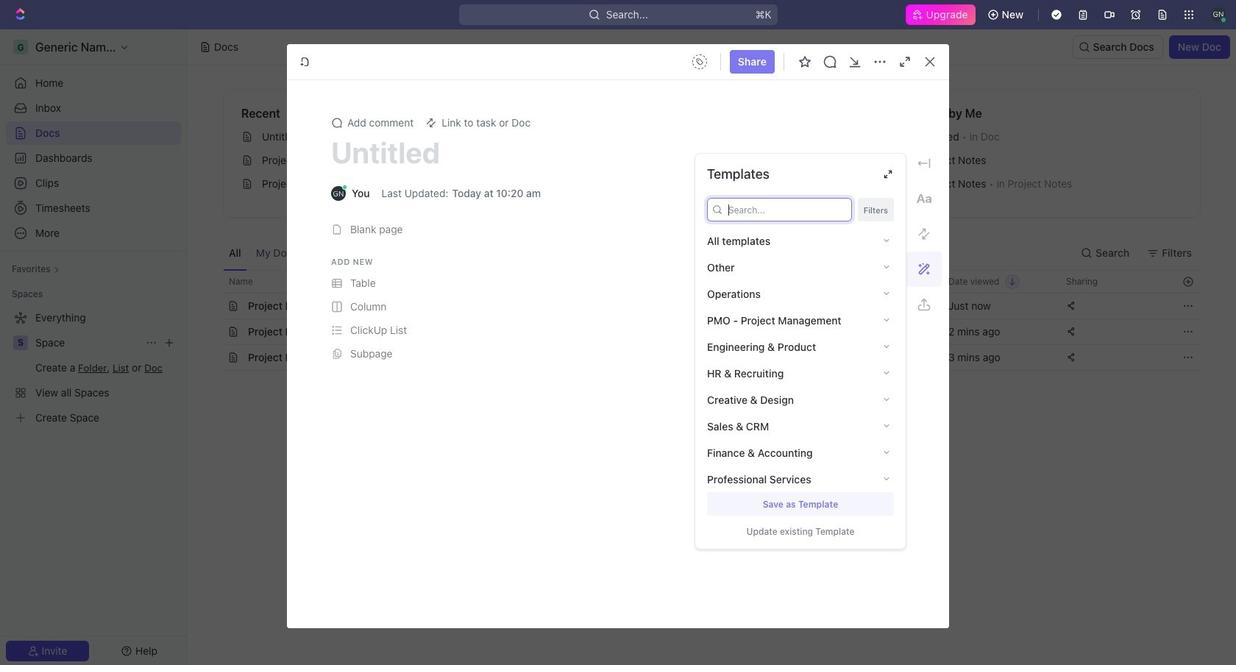 Task type: locate. For each thing, give the bounding box(es) containing it.
2 row from the top
[[207, 293, 1201, 319]]

cell for 2nd "row" from the top
[[207, 294, 223, 319]]

row
[[207, 270, 1201, 294], [207, 293, 1201, 319], [207, 319, 1201, 345], [207, 344, 1201, 371]]

cell for 3rd "row"
[[207, 319, 223, 344]]

space, , element
[[13, 336, 28, 350]]

cell
[[207, 294, 223, 319], [822, 294, 940, 319], [207, 319, 223, 344], [207, 345, 223, 370], [822, 345, 940, 370]]

3 row from the top
[[207, 319, 1201, 345]]

column header
[[207, 270, 223, 294]]

tab list
[[223, 235, 588, 270]]

table
[[207, 270, 1201, 371]]

1 row from the top
[[207, 270, 1201, 294]]



Task type: vqa. For each thing, say whether or not it's contained in the screenshot.
'Column Header'
yes



Task type: describe. For each thing, give the bounding box(es) containing it.
4 row from the top
[[207, 344, 1201, 371]]

sidebar navigation
[[0, 29, 188, 665]]

dropdown menu image
[[688, 50, 711, 74]]

Search... text field
[[728, 199, 847, 221]]

no favorited docs image
[[682, 123, 741, 181]]

cell for 4th "row"
[[207, 345, 223, 370]]



